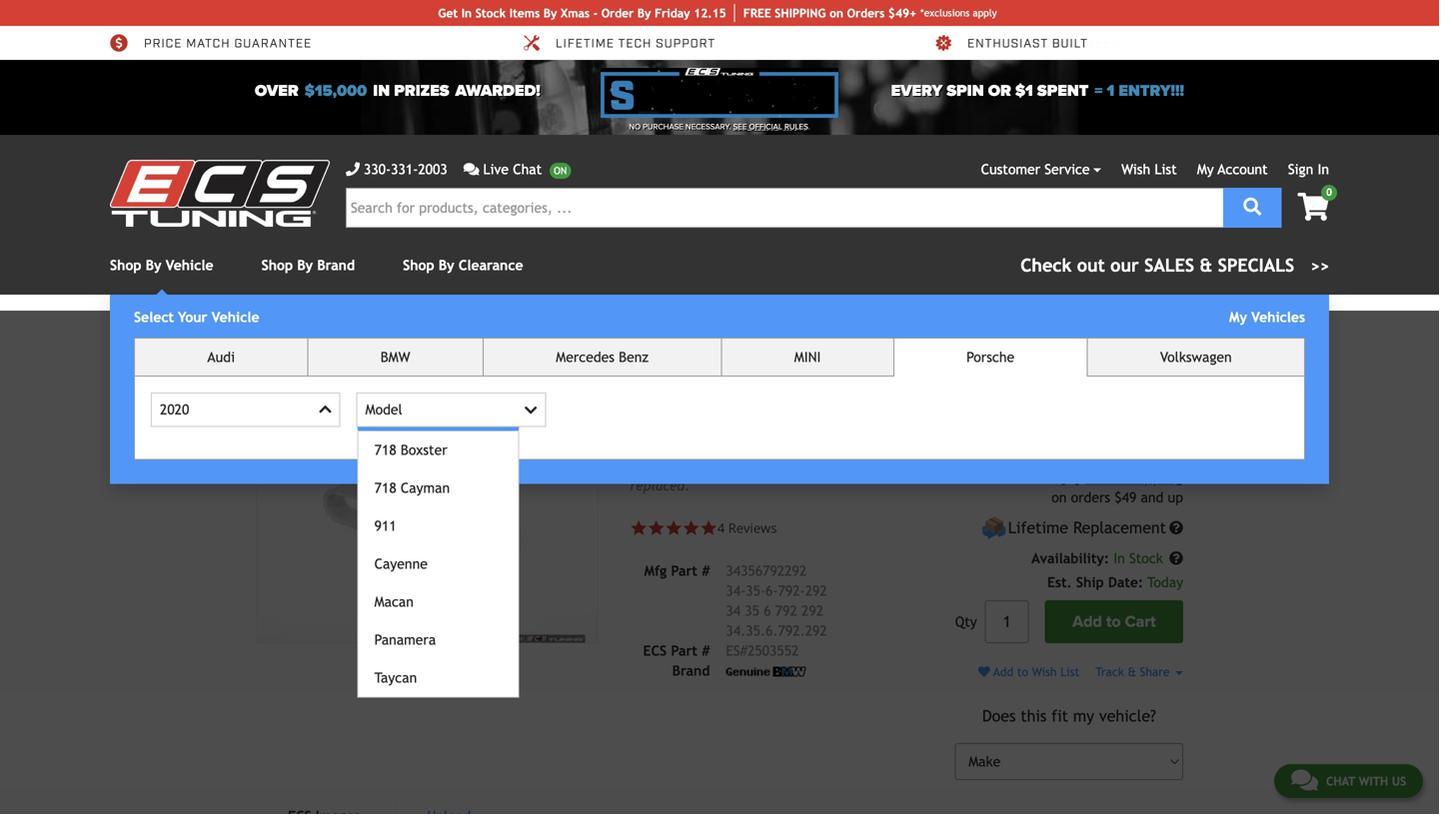 Task type: describe. For each thing, give the bounding box(es) containing it.
7
[[1033, 36, 1041, 52]]

add to cart button
[[1045, 601, 1184, 644]]

to for add to wish list
[[1017, 665, 1029, 679]]

brake
[[822, 458, 857, 474]]

2003
[[418, 161, 448, 177]]

718 for 718 boxster
[[375, 442, 397, 458]]

est. ship date: today
[[1048, 575, 1184, 591]]

question circle image for in stock
[[1170, 552, 1184, 566]]

this
[[1021, 707, 1047, 726]]

reviews
[[728, 519, 777, 537]]

shop for shop by brand
[[261, 257, 293, 273]]

lifetime tech support link
[[522, 34, 716, 52]]

es#
[[726, 643, 748, 659]]

by for shop by clearance
[[439, 257, 454, 273]]

on inside free shipping on orders $49 and up
[[1052, 490, 1067, 506]]

12.15
[[694, 6, 726, 20]]

add for add to wish list
[[994, 665, 1014, 679]]

chat inside live chat link
[[513, 161, 542, 177]]

wish list link
[[1122, 161, 1177, 177]]

sign in
[[1288, 161, 1330, 177]]

by right order
[[638, 6, 651, 20]]

customer service
[[981, 161, 1090, 177]]

heart image
[[978, 666, 990, 678]]

macan
[[375, 594, 414, 610]]

brand for shop by brand
[[317, 257, 355, 273]]

cayenne
[[375, 556, 428, 572]]

292
[[805, 583, 827, 599]]

live chat link
[[464, 159, 571, 180]]

to for add to cart
[[1107, 613, 1121, 632]]

purchase
[[643, 122, 684, 132]]

1 star image from the left
[[630, 520, 648, 537]]

order
[[602, 6, 634, 20]]

vehicle?
[[1099, 707, 1157, 726]]

home page
[[273, 326, 332, 340]]

us
[[1392, 775, 1406, 789]]

benz
[[619, 349, 649, 365]]

phone image
[[346, 162, 360, 176]]

718 cayman
[[375, 480, 450, 496]]

boxster
[[401, 442, 447, 458]]

every spin or $1 spent = 1 entry!!!
[[891, 82, 1185, 101]]

shopping cart image
[[1298, 193, 1330, 221]]

by for shop by brand
[[297, 257, 313, 273]]

part inside 34356792292 34-35-6-792-292 34 35 6 792 292 34.35.6.792.292 ecs part #
[[671, 643, 698, 659]]

mfg part #
[[644, 563, 710, 579]]

replacement
[[1073, 519, 1167, 538]]

330-331-2003
[[364, 161, 448, 177]]

shop by clearance link
[[403, 257, 523, 273]]

0 vertical spatial on
[[830, 6, 844, 20]]

date:
[[1108, 575, 1144, 591]]

select for select
[[1129, 332, 1164, 345]]

shop by vehicle
[[110, 257, 213, 273]]

mfg
[[644, 563, 667, 579]]

1 vertical spatial bmw
[[381, 349, 410, 365]]

1 star image from the left
[[665, 520, 683, 537]]

mini
[[794, 349, 821, 365]]

-
[[593, 6, 598, 20]]

2
[[182, 36, 190, 52]]

by for shop by vehicle
[[146, 257, 162, 273]]

pads
[[862, 458, 890, 474]]

sign
[[1288, 161, 1314, 177]]

specials
[[1218, 255, 1295, 276]]

$49+
[[889, 6, 917, 20]]

get
[[438, 6, 458, 20]]

enthusiast built
[[968, 36, 1088, 52]]

sales & specials link
[[1021, 252, 1330, 279]]

330-331-2003 link
[[346, 159, 448, 180]]

shop for shop by vehicle
[[110, 257, 141, 273]]

my for my account
[[1197, 161, 1214, 177]]

34356792292 34-35-6-792-292 34 35 6 792 292 34.35.6.792.292 ecs part #
[[643, 563, 827, 659]]

by left xmas on the left top of page
[[544, 6, 557, 20]]

genuine bmw
[[346, 326, 419, 340]]

shipping 7 days/week link
[[934, 34, 1121, 52]]

3 star image from the left
[[700, 520, 718, 537]]

tab list containing audi
[[134, 338, 1306, 698]]

0 vertical spatial bmw
[[394, 326, 419, 340]]

enthusiast
[[968, 36, 1048, 52]]

stock for get
[[476, 6, 506, 20]]

entry!!!
[[1119, 82, 1185, 101]]

.
[[809, 122, 810, 132]]

over for over 2 million parts
[[144, 36, 178, 52]]

over $15,000 in prizes
[[255, 82, 449, 101]]

enthusiast built link
[[934, 34, 1088, 52]]

$49 inside free shipping on orders $49 and up
[[1115, 490, 1137, 506]]

ecs tuning 'spin to win' contest logo image
[[601, 68, 839, 118]]

$49 inside "link"
[[696, 36, 721, 52]]

cart
[[1125, 613, 1156, 632]]

chat with us
[[1326, 775, 1406, 789]]

with
[[1359, 775, 1389, 789]]

add to wish list
[[990, 665, 1080, 679]]

&
[[1200, 255, 1213, 276]]

in for sign
[[1318, 161, 1330, 177]]

in for get
[[462, 6, 472, 20]]

lifetime tech support
[[556, 36, 716, 52]]

shop for shop by clearance
[[403, 257, 434, 273]]

every
[[891, 82, 943, 101]]

1 # from the top
[[702, 563, 710, 579]]

orders
[[1071, 490, 1111, 506]]

# inside 34356792292 34-35-6-792-292 34 35 6 792 292 34.35.6.792.292 ecs part #
[[702, 643, 710, 659]]

vehicle for shop by vehicle
[[166, 257, 213, 273]]

1
[[1107, 82, 1115, 101]]

please
[[954, 332, 997, 347]]

6-
[[766, 583, 778, 599]]

0
[[1327, 186, 1332, 198]]

days/week
[[1045, 36, 1121, 52]]

34 35 6 792 292
[[726, 603, 824, 619]]

this product is lifetime replacement eligible image
[[982, 516, 1007, 541]]

free for shipping
[[556, 36, 589, 52]]

free shipping over $49
[[556, 36, 721, 52]]

over for over $15,000 in prizes
[[255, 82, 299, 101]]

should
[[630, 458, 672, 474]]



Task type: locate. For each thing, give the bounding box(es) containing it.
add inside button
[[1073, 613, 1102, 632]]

1 vertical spatial vehicle
[[212, 309, 259, 325]]

1 horizontal spatial free
[[1087, 467, 1119, 486]]

taycan
[[375, 670, 417, 686]]

$49 left and
[[1115, 490, 1137, 506]]

time
[[788, 458, 818, 474]]

shop up the select your vehicle
[[110, 257, 141, 273]]

1 vertical spatial question circle image
[[1170, 552, 1184, 566]]

to
[[1075, 332, 1088, 347], [1107, 613, 1121, 632], [1017, 665, 1029, 679]]

0 vertical spatial list
[[1155, 161, 1177, 177]]

stock for availability:
[[1130, 551, 1163, 567]]

list left my account link
[[1155, 161, 1177, 177]]

0 vertical spatial wish
[[1122, 161, 1151, 177]]

my left the vehicles at the top right of page
[[1230, 309, 1248, 325]]

1 horizontal spatial select
[[1129, 332, 1164, 345]]

my for my vehicles
[[1230, 309, 1248, 325]]

lifetime down get in stock items by xmas - order by friday 12.15
[[556, 36, 615, 52]]

0 horizontal spatial lifetime
[[556, 36, 615, 52]]

2020
[[160, 402, 189, 418]]

1 vertical spatial $49
[[1115, 490, 1137, 506]]

0 horizontal spatial shop
[[110, 257, 141, 273]]

1 horizontal spatial lifetime
[[1008, 519, 1069, 538]]

0 horizontal spatial add
[[994, 665, 1014, 679]]

built
[[1052, 36, 1088, 52]]

question circle image
[[1170, 521, 1184, 535], [1170, 552, 1184, 566]]

replaced.
[[630, 478, 690, 494]]

shipping down apply
[[968, 36, 1029, 52]]

chat left with
[[1326, 775, 1356, 789]]

list up does this fit my vehicle?
[[1061, 665, 1080, 679]]

$15,000
[[305, 82, 367, 101]]

stock left the items
[[476, 6, 506, 20]]

1 horizontal spatial shipping
[[1123, 467, 1184, 486]]

718 for 718 cayman
[[375, 480, 397, 496]]

vehicle
[[1134, 332, 1180, 347]]

customer service button
[[981, 159, 1102, 180]]

free shipping over $49 link
[[522, 34, 721, 52]]

by left clearance
[[439, 257, 454, 273]]

0 vertical spatial my
[[1197, 161, 1214, 177]]

on right ping
[[830, 6, 844, 20]]

0 horizontal spatial $49
[[696, 36, 721, 52]]

sales
[[1145, 255, 1195, 276]]

0 horizontal spatial chat
[[513, 161, 542, 177]]

34356792292
[[726, 563, 807, 579]]

1 vertical spatial 718
[[375, 480, 397, 496]]

0 vertical spatial $49
[[696, 36, 721, 52]]

0 vertical spatial stock
[[476, 6, 506, 20]]

# right mfg
[[702, 563, 710, 579]]

by up home page link at the top of page
[[297, 257, 313, 273]]

2 vertical spatial in
[[1114, 551, 1125, 567]]

star image left reviews
[[700, 520, 718, 537]]

brand for es# 2503552 brand
[[672, 663, 710, 679]]

2 718 from the top
[[375, 480, 397, 496]]

vehicle up your
[[166, 257, 213, 273]]

lifetime for lifetime replacement
[[1008, 519, 1069, 538]]

1 718 from the top
[[375, 442, 397, 458]]

lifetime replacement
[[1008, 519, 1167, 538]]

0 horizontal spatial my
[[1197, 161, 1214, 177]]

mercedes
[[556, 349, 615, 365]]

shipping 7 days/week
[[968, 36, 1121, 52]]

model
[[366, 402, 403, 418]]

2 star image from the left
[[648, 520, 665, 537]]

free for shipping
[[1087, 467, 1119, 486]]

select for select your vehicle
[[134, 309, 174, 325]]

vehicle
[[166, 257, 213, 273], [212, 309, 259, 325]]

shop up home on the left top of the page
[[261, 257, 293, 273]]

add for add to cart
[[1073, 613, 1102, 632]]

question circle image up today at the right bottom
[[1170, 552, 1184, 566]]

wish list
[[1122, 161, 1177, 177]]

*exclusions
[[921, 7, 970, 18]]

1 vertical spatial lifetime
[[1008, 519, 1069, 538]]

chat right live
[[513, 161, 542, 177]]

free shipping image
[[1059, 471, 1082, 485]]

search image
[[1244, 198, 1262, 216]]

bmw down the genuine bmw link
[[381, 349, 410, 365]]

over down guarantee at the top left of page
[[255, 82, 299, 101]]

lifetime for lifetime tech support
[[556, 36, 615, 52]]

stock up today at the right bottom
[[1130, 551, 1163, 567]]

0 vertical spatial vehicle
[[166, 257, 213, 273]]

1 part from the top
[[671, 563, 698, 579]]

2 star image from the left
[[683, 520, 700, 537]]

1 horizontal spatial shop
[[261, 257, 293, 273]]

shipping inside free shipping on orders $49 and up
[[1123, 467, 1184, 486]]

1 vertical spatial free
[[1087, 467, 1119, 486]]

question circle image down up
[[1170, 521, 1184, 535]]

718 left boxster
[[375, 442, 397, 458]]

are
[[894, 458, 915, 474]]

select right the "pick"
[[1129, 332, 1164, 345]]

35-
[[746, 583, 766, 599]]

in up est. ship date: today at the bottom right of the page
[[1114, 551, 1125, 567]]

shipping
[[593, 36, 654, 52]]

1 vertical spatial wish
[[1032, 665, 1057, 679]]

1 vertical spatial chat
[[1326, 775, 1356, 789]]

1 horizontal spatial $49
[[1115, 490, 1137, 506]]

0 horizontal spatial to
[[1017, 665, 1029, 679]]

1 question circle image from the top
[[1170, 521, 1184, 535]]

0 horizontal spatial on
[[830, 6, 844, 20]]

price match guarantee link
[[110, 34, 312, 52]]

1 horizontal spatial on
[[1052, 490, 1067, 506]]

genuine bmw image
[[726, 667, 806, 677]]

in
[[373, 82, 390, 101]]

0 vertical spatial chat
[[513, 161, 542, 177]]

over 2 million parts link
[[110, 34, 293, 52]]

0 horizontal spatial brand
[[317, 257, 355, 273]]

my account
[[1197, 161, 1268, 177]]

select left your
[[134, 309, 174, 325]]

1 vertical spatial add
[[994, 665, 1014, 679]]

free inside "link"
[[556, 36, 589, 52]]

2 part from the top
[[671, 643, 698, 659]]

replaced
[[696, 458, 751, 474]]

to left the "pick"
[[1075, 332, 1088, 347]]

part right ecs
[[671, 643, 698, 659]]

add down ship
[[1073, 613, 1102, 632]]

4 reviews
[[718, 519, 777, 537]]

free inside free shipping on orders $49 and up
[[1087, 467, 1119, 486]]

in for availability:
[[1114, 551, 1125, 567]]

star image up mfg part #
[[665, 520, 683, 537]]

2 horizontal spatial shop
[[403, 257, 434, 273]]

by up the select your vehicle
[[146, 257, 162, 273]]

34.35.6.792.292
[[726, 623, 827, 639]]

over 2 million parts
[[144, 36, 293, 52]]

0 horizontal spatial shipping
[[968, 36, 1029, 52]]

2 horizontal spatial in
[[1318, 161, 1330, 177]]

0 vertical spatial lifetime
[[556, 36, 615, 52]]

0 horizontal spatial over
[[144, 36, 178, 52]]

1 vertical spatial brand
[[672, 663, 710, 679]]

over left 2 at the left top
[[144, 36, 178, 52]]

star image left 4
[[683, 520, 700, 537]]

does
[[982, 707, 1016, 726]]

shop
[[110, 257, 141, 273], [261, 257, 293, 273], [403, 257, 434, 273]]

star image
[[630, 520, 648, 537], [648, 520, 665, 537]]

0 vertical spatial shipping
[[968, 36, 1029, 52]]

my vehicles link
[[1230, 309, 1306, 325]]

add right heart icon
[[994, 665, 1014, 679]]

0 vertical spatial in
[[462, 6, 472, 20]]

1 horizontal spatial to
[[1075, 332, 1088, 347]]

rules
[[785, 122, 809, 132]]

1 vertical spatial shipping
[[1123, 467, 1184, 486]]

xmas
[[561, 6, 590, 20]]

1 horizontal spatial in
[[1114, 551, 1125, 567]]

1 horizontal spatial brand
[[672, 663, 710, 679]]

brand down 34356792292 34-35-6-792-292 34 35 6 792 292 34.35.6.792.292 ecs part #
[[672, 663, 710, 679]]

0 vertical spatial free
[[556, 36, 589, 52]]

1 vertical spatial over
[[255, 82, 299, 101]]

chat with us link
[[1274, 765, 1423, 799]]

free up orders
[[1087, 467, 1119, 486]]

in right 'get'
[[462, 6, 472, 20]]

lifetime
[[556, 36, 615, 52], [1008, 519, 1069, 538]]

718 up 911
[[375, 480, 397, 496]]

availability:
[[1032, 551, 1110, 567]]

see
[[733, 122, 747, 132]]

1 horizontal spatial over
[[255, 82, 299, 101]]

guarantee
[[234, 36, 312, 52]]

0 vertical spatial to
[[1075, 332, 1088, 347]]

0 vertical spatial 718
[[375, 442, 397, 458]]

shop left clearance
[[403, 257, 434, 273]]

necessary.
[[686, 122, 731, 132]]

1 vertical spatial #
[[702, 643, 710, 659]]

part
[[671, 563, 698, 579], [671, 643, 698, 659]]

tech
[[618, 36, 652, 52]]

1 vertical spatial on
[[1052, 490, 1067, 506]]

bmw
[[394, 326, 419, 340], [381, 349, 410, 365]]

0 horizontal spatial list
[[1061, 665, 1080, 679]]

cayman
[[401, 480, 450, 496]]

0 horizontal spatial in
[[462, 6, 472, 20]]

1 horizontal spatial wish
[[1122, 161, 1151, 177]]

my left the 'account'
[[1197, 161, 1214, 177]]

question circle image for lifetime replacement
[[1170, 521, 1184, 535]]

spent
[[1037, 82, 1089, 101]]

price
[[144, 36, 182, 52]]

0 vertical spatial question circle image
[[1170, 521, 1184, 535]]

718
[[375, 442, 397, 458], [375, 480, 397, 496]]

ecs tuning image
[[110, 160, 330, 227]]

on down free shipping icon
[[1052, 490, 1067, 506]]

0 horizontal spatial wish
[[1032, 665, 1057, 679]]

# left the es#
[[702, 643, 710, 659]]

and
[[1141, 490, 1164, 506]]

0 vertical spatial part
[[671, 563, 698, 579]]

free shipping on orders $49 and up
[[1052, 467, 1184, 506]]

volkswagen
[[1160, 349, 1232, 365]]

tap
[[1001, 332, 1021, 347]]

1 vertical spatial part
[[671, 643, 698, 659]]

0 horizontal spatial free
[[556, 36, 589, 52]]

$49 down 12.15
[[696, 36, 721, 52]]

1 vertical spatial my
[[1230, 309, 1248, 325]]

2 vertical spatial to
[[1017, 665, 1029, 679]]

to right heart icon
[[1017, 665, 1029, 679]]

1 horizontal spatial stock
[[1130, 551, 1163, 567]]

shop by brand link
[[261, 257, 355, 273]]

*exclusions apply link
[[921, 5, 997, 20]]

1 vertical spatial list
[[1061, 665, 1080, 679]]

1 horizontal spatial my
[[1230, 309, 1248, 325]]

support
[[656, 36, 716, 52]]

shipping up and
[[1123, 467, 1184, 486]]

my
[[1073, 707, 1095, 726]]

no
[[629, 122, 641, 132]]

1 vertical spatial to
[[1107, 613, 1121, 632]]

mercedes benz
[[556, 349, 649, 365]]

my
[[1197, 161, 1214, 177], [1230, 309, 1248, 325]]

brand up page
[[317, 257, 355, 273]]

0 horizontal spatial select
[[134, 309, 174, 325]]

1 shop from the left
[[110, 257, 141, 273]]

free
[[556, 36, 589, 52], [1087, 467, 1119, 486]]

es#2503552
[[433, 326, 502, 340]]

audi
[[207, 349, 235, 365]]

brand inside es# 2503552 brand
[[672, 663, 710, 679]]

bmw right genuine
[[394, 326, 419, 340]]

select
[[134, 309, 174, 325], [1129, 332, 1164, 345]]

wish right the service
[[1122, 161, 1151, 177]]

0 vertical spatial over
[[144, 36, 178, 52]]

0 horizontal spatial stock
[[476, 6, 506, 20]]

clearance
[[459, 257, 523, 273]]

330-
[[364, 161, 391, 177]]

1 horizontal spatial chat
[[1326, 775, 1356, 789]]

lifetime right this product is lifetime replacement eligible image at the bottom of page
[[1008, 519, 1069, 538]]

'select'
[[1025, 332, 1071, 347]]

items
[[510, 6, 540, 20]]

est.
[[1048, 575, 1072, 591]]

to inside button
[[1107, 613, 1121, 632]]

0 vertical spatial brand
[[317, 257, 355, 273]]

es# 2503552 brand
[[672, 643, 799, 679]]

tab list
[[134, 338, 1306, 698]]

ping
[[800, 6, 826, 20]]

0 vertical spatial #
[[702, 563, 710, 579]]

star image
[[665, 520, 683, 537], [683, 520, 700, 537], [700, 520, 718, 537]]

2 shop from the left
[[261, 257, 293, 273]]

3 shop from the left
[[403, 257, 434, 273]]

free down xmas on the left top of page
[[556, 36, 589, 52]]

1 vertical spatial in
[[1318, 161, 1330, 177]]

2 horizontal spatial to
[[1107, 613, 1121, 632]]

to left cart
[[1107, 613, 1121, 632]]

=
[[1095, 82, 1103, 101]]

None text field
[[985, 601, 1029, 644]]

part right mfg
[[671, 563, 698, 579]]

0 link
[[1282, 185, 1338, 223]]

4 reviews link
[[718, 519, 777, 537]]

0 vertical spatial select
[[134, 309, 174, 325]]

2 question circle image from the top
[[1170, 552, 1184, 566]]

match
[[186, 36, 230, 52]]

chat inside chat with us link
[[1326, 775, 1356, 789]]

2 # from the top
[[702, 643, 710, 659]]

vehicle up audi
[[212, 309, 259, 325]]

vehicle for select your vehicle
[[212, 309, 259, 325]]

stock
[[476, 6, 506, 20], [1130, 551, 1163, 567]]

service
[[1045, 161, 1090, 177]]

shipping
[[968, 36, 1029, 52], [1123, 467, 1184, 486]]

1 vertical spatial stock
[[1130, 551, 1163, 567]]

1 horizontal spatial list
[[1155, 161, 1177, 177]]

Search text field
[[346, 188, 1224, 228]]

in right the sign
[[1318, 161, 1330, 177]]

1 horizontal spatial add
[[1073, 613, 1102, 632]]

1 vertical spatial select
[[1129, 332, 1164, 345]]

shop by clearance
[[403, 257, 523, 273]]

es#2503552 - 34356792292 - rear brake pad wear sensor - should be replaced each time brake pads are replaced. - genuine bmw - bmw image
[[256, 387, 598, 644]]

genuine bmw link
[[346, 326, 429, 340]]

0 vertical spatial add
[[1073, 613, 1102, 632]]

wish up "this"
[[1032, 665, 1057, 679]]

comments image
[[464, 162, 479, 176]]

lifetime inside "lifetime tech support" link
[[556, 36, 615, 52]]



Task type: vqa. For each thing, say whether or not it's contained in the screenshot.
Genuine BMW image on the right bottom
yes



